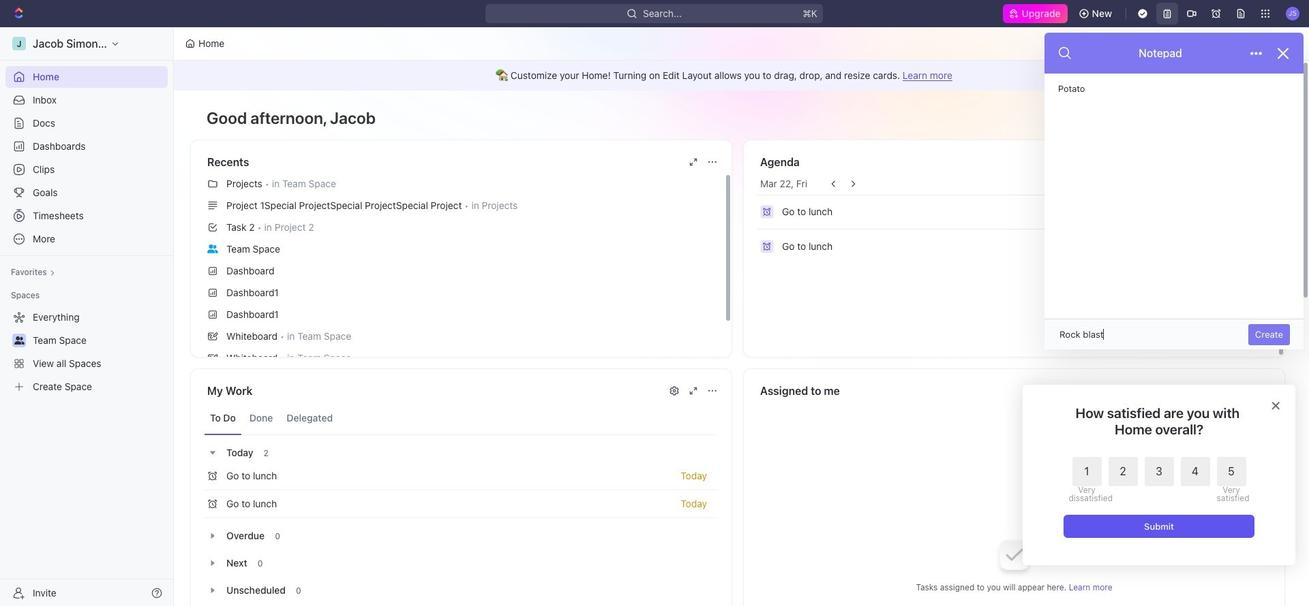 Task type: locate. For each thing, give the bounding box(es) containing it.
alert
[[174, 61, 1302, 91]]

tab list
[[205, 402, 718, 436]]

1 horizontal spatial user group image
[[207, 245, 218, 253]]

0 vertical spatial user group image
[[207, 245, 218, 253]]

0 horizontal spatial user group image
[[14, 337, 24, 345]]

1 vertical spatial user group image
[[14, 337, 24, 345]]

dialog
[[1023, 385, 1296, 566]]

tree inside sidebar navigation
[[5, 307, 168, 398]]

option group
[[1069, 458, 1246, 503]]

Create new note… text field
[[1058, 328, 1238, 342]]

tree
[[5, 307, 168, 398]]

jacob simon's workspace, , element
[[12, 37, 26, 50]]

user group image
[[207, 245, 218, 253], [14, 337, 24, 345]]



Task type: describe. For each thing, give the bounding box(es) containing it.
sidebar navigation
[[0, 27, 177, 607]]

user group image inside tree
[[14, 337, 24, 345]]



Task type: vqa. For each thing, say whether or not it's contained in the screenshot.
alert
yes



